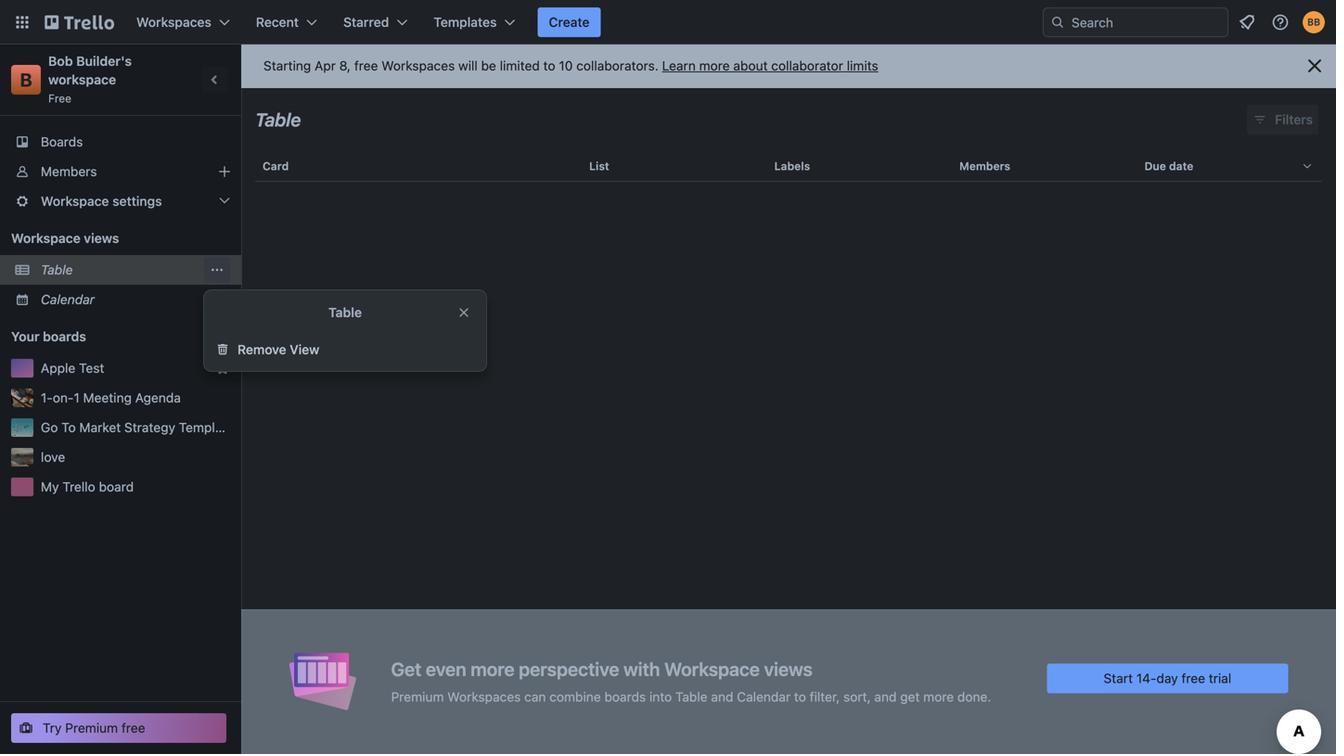 Task type: locate. For each thing, give the bounding box(es) containing it.
workspace inside get even more perspective with workspace views premium workspaces can combine boards into table and calendar to filter, sort, and get more done.
[[664, 658, 760, 680]]

start 14-day free trial link
[[1047, 664, 1288, 694]]

0 vertical spatial boards
[[43, 329, 86, 344]]

free right '8,' on the left top of the page
[[354, 58, 378, 73]]

1 horizontal spatial to
[[794, 690, 806, 705]]

1 vertical spatial more
[[471, 658, 515, 680]]

more right get
[[924, 690, 954, 705]]

can
[[524, 690, 546, 705]]

table containing card
[[241, 144, 1336, 755]]

workspace up the into
[[664, 658, 760, 680]]

calendar left the filter,
[[737, 690, 791, 705]]

table down the workspace views
[[41, 262, 73, 277]]

1 horizontal spatial premium
[[391, 690, 444, 705]]

1 horizontal spatial members
[[960, 160, 1011, 173]]

filters button
[[1248, 105, 1319, 135]]

market
[[79, 420, 121, 435]]

0 vertical spatial workspaces
[[136, 14, 211, 30]]

Search field
[[1065, 8, 1228, 36]]

0 horizontal spatial free
[[122, 721, 145, 736]]

0 vertical spatial calendar
[[41, 292, 95, 307]]

0 vertical spatial views
[[84, 231, 119, 246]]

workspaces up workspace navigation collapse icon
[[136, 14, 211, 30]]

collaborator
[[771, 58, 844, 73]]

search image
[[1051, 15, 1065, 30]]

boards down "with"
[[605, 690, 646, 705]]

calendar link
[[41, 290, 230, 309]]

members button
[[952, 144, 1137, 188]]

try
[[43, 721, 62, 736]]

workspaces inside get even more perspective with workspace views premium workspaces can combine boards into table and calendar to filter, sort, and get more done.
[[448, 690, 521, 705]]

0 horizontal spatial boards
[[43, 329, 86, 344]]

workspaces
[[136, 14, 211, 30], [382, 58, 455, 73], [448, 690, 521, 705]]

1-on-1 meeting agenda
[[41, 390, 181, 406]]

and left get
[[875, 690, 897, 705]]

1 vertical spatial boards
[[605, 690, 646, 705]]

premium
[[391, 690, 444, 705], [65, 721, 118, 736]]

create button
[[538, 7, 601, 37]]

workspace down workspace settings in the left of the page
[[11, 231, 80, 246]]

2 vertical spatial workspace
[[664, 658, 760, 680]]

recent button
[[245, 7, 329, 37]]

1 vertical spatial calendar
[[737, 690, 791, 705]]

0 vertical spatial premium
[[391, 690, 444, 705]]

0 vertical spatial more
[[699, 58, 730, 73]]

views down workspace settings in the left of the page
[[84, 231, 119, 246]]

premium down get
[[391, 690, 444, 705]]

into
[[650, 690, 672, 705]]

workspace navigation collapse icon image
[[202, 67, 228, 93]]

premium inside button
[[65, 721, 118, 736]]

free
[[354, 58, 378, 73], [1182, 671, 1206, 686], [122, 721, 145, 736]]

free inside the start 14-day free trial link
[[1182, 671, 1206, 686]]

1-
[[41, 390, 53, 406]]

bob builder's workspace free
[[48, 53, 135, 105]]

builder's
[[76, 53, 132, 69]]

agenda
[[135, 390, 181, 406]]

1 vertical spatial free
[[1182, 671, 1206, 686]]

start 14-day free trial
[[1104, 671, 1232, 686]]

2 horizontal spatial more
[[924, 690, 954, 705]]

0 horizontal spatial calendar
[[41, 292, 95, 307]]

members
[[960, 160, 1011, 173], [41, 164, 97, 179]]

free right try
[[122, 721, 145, 736]]

2 vertical spatial free
[[122, 721, 145, 736]]

try premium free button
[[11, 714, 226, 743]]

to
[[543, 58, 556, 73], [794, 690, 806, 705]]

1 vertical spatial views
[[764, 658, 813, 680]]

your boards
[[11, 329, 86, 344]]

1 vertical spatial premium
[[65, 721, 118, 736]]

0 horizontal spatial premium
[[65, 721, 118, 736]]

row
[[255, 144, 1323, 188]]

be
[[481, 58, 496, 73]]

to left the filter,
[[794, 690, 806, 705]]

workspace inside dropdown button
[[41, 194, 109, 209]]

sort,
[[844, 690, 871, 705]]

your boards with 5 items element
[[11, 326, 187, 348]]

0 horizontal spatial and
[[711, 690, 734, 705]]

will
[[458, 58, 478, 73]]

even
[[426, 658, 467, 680]]

apple test link
[[41, 359, 208, 378]]

get even more perspective with workspace views premium workspaces can combine boards into table and calendar to filter, sort, and get more done.
[[391, 658, 992, 705]]

and
[[711, 690, 734, 705], [875, 690, 897, 705]]

1 vertical spatial to
[[794, 690, 806, 705]]

1 horizontal spatial views
[[764, 658, 813, 680]]

calendar inside "calendar" link
[[41, 292, 95, 307]]

table link
[[41, 261, 204, 279]]

workspace
[[48, 72, 116, 87]]

close popover image
[[457, 305, 471, 320]]

starred button
[[332, 7, 419, 37]]

1 horizontal spatial boards
[[605, 690, 646, 705]]

views inside get even more perspective with workspace views premium workspaces can combine boards into table and calendar to filter, sort, and get more done.
[[764, 658, 813, 680]]

1 vertical spatial workspace
[[11, 231, 80, 246]]

1 horizontal spatial and
[[875, 690, 897, 705]]

free right day
[[1182, 671, 1206, 686]]

workspaces button
[[125, 7, 241, 37]]

love
[[41, 450, 65, 465]]

calendar
[[41, 292, 95, 307], [737, 690, 791, 705]]

on-
[[53, 390, 74, 406]]

0 vertical spatial workspace
[[41, 194, 109, 209]]

0 vertical spatial free
[[354, 58, 378, 73]]

0 horizontal spatial more
[[471, 658, 515, 680]]

0 vertical spatial to
[[543, 58, 556, 73]]

views up the filter,
[[764, 658, 813, 680]]

go to market strategy template link
[[41, 419, 234, 437]]

0 horizontal spatial members
[[41, 164, 97, 179]]

premium right try
[[65, 721, 118, 736]]

trial
[[1209, 671, 1232, 686]]

1 horizontal spatial free
[[354, 58, 378, 73]]

calendar up the your boards
[[41, 292, 95, 307]]

table
[[241, 144, 1336, 755]]

workspaces left will
[[382, 58, 455, 73]]

0 horizontal spatial views
[[84, 231, 119, 246]]

to left 10
[[543, 58, 556, 73]]

1 and from the left
[[711, 690, 734, 705]]

boards
[[41, 134, 83, 149]]

get
[[391, 658, 422, 680]]

more right learn
[[699, 58, 730, 73]]

2 vertical spatial more
[[924, 690, 954, 705]]

list
[[589, 160, 609, 173]]

workspace up the workspace views
[[41, 194, 109, 209]]

boards up apple on the top left
[[43, 329, 86, 344]]

card button
[[255, 144, 582, 188]]

free for trial
[[1182, 671, 1206, 686]]

primary element
[[0, 0, 1336, 45]]

1 horizontal spatial calendar
[[737, 690, 791, 705]]

create
[[549, 14, 590, 30]]

boards
[[43, 329, 86, 344], [605, 690, 646, 705]]

my
[[41, 479, 59, 495]]

templates button
[[423, 7, 527, 37]]

templates
[[434, 14, 497, 30]]

and right the into
[[711, 690, 734, 705]]

more right even
[[471, 658, 515, 680]]

date
[[1169, 160, 1194, 173]]

menu
[[204, 257, 230, 283]]

2 vertical spatial workspaces
[[448, 690, 521, 705]]

1 vertical spatial workspaces
[[382, 58, 455, 73]]

workspace
[[41, 194, 109, 209], [11, 231, 80, 246], [664, 658, 760, 680]]

1 horizontal spatial more
[[699, 58, 730, 73]]

8,
[[339, 58, 351, 73]]

workspaces down even
[[448, 690, 521, 705]]

2 horizontal spatial free
[[1182, 671, 1206, 686]]

table right the into
[[676, 690, 708, 705]]



Task type: vqa. For each thing, say whether or not it's contained in the screenshot.
the combine
yes



Task type: describe. For each thing, give the bounding box(es) containing it.
go
[[41, 420, 58, 435]]

2 and from the left
[[875, 690, 897, 705]]

starred icon image
[[215, 361, 230, 376]]

due date
[[1145, 160, 1194, 173]]

workspace actions menu image
[[210, 263, 225, 277]]

filters
[[1275, 112, 1313, 127]]

my trello board
[[41, 479, 134, 495]]

my trello board link
[[41, 478, 230, 497]]

table up remove view 'button'
[[329, 305, 362, 320]]

b
[[20, 69, 32, 90]]

meeting
[[83, 390, 132, 406]]

apple
[[41, 361, 75, 376]]

bob builder (bobbuilder40) image
[[1303, 11, 1325, 33]]

bob builder's workspace link
[[48, 53, 135, 87]]

workspace settings button
[[0, 187, 241, 216]]

0 notifications image
[[1236, 11, 1258, 33]]

due
[[1145, 160, 1166, 173]]

workspace for workspace views
[[11, 231, 80, 246]]

free
[[48, 92, 71, 105]]

get
[[900, 690, 920, 705]]

calendar inside get even more perspective with workspace views premium workspaces can combine boards into table and calendar to filter, sort, and get more done.
[[737, 690, 791, 705]]

workspace views
[[11, 231, 119, 246]]

to inside get even more perspective with workspace views premium workspaces can combine boards into table and calendar to filter, sort, and get more done.
[[794, 690, 806, 705]]

due date button
[[1137, 144, 1323, 188]]

workspace settings
[[41, 194, 162, 209]]

love link
[[41, 448, 230, 467]]

your
[[11, 329, 40, 344]]

list button
[[582, 144, 767, 188]]

template
[[179, 420, 234, 435]]

members link
[[0, 157, 241, 187]]

row containing card
[[255, 144, 1323, 188]]

starred
[[343, 14, 389, 30]]

starting
[[264, 58, 311, 73]]

boards link
[[0, 127, 241, 157]]

table inside get even more perspective with workspace views premium workspaces can combine boards into table and calendar to filter, sort, and get more done.
[[676, 690, 708, 705]]

add board image
[[215, 329, 230, 344]]

done.
[[958, 690, 992, 705]]

members inside button
[[960, 160, 1011, 173]]

trello
[[62, 479, 95, 495]]

apr
[[315, 58, 336, 73]]

recent
[[256, 14, 299, 30]]

settings
[[112, 194, 162, 209]]

combine
[[550, 690, 601, 705]]

view
[[290, 342, 319, 357]]

0 horizontal spatial to
[[543, 58, 556, 73]]

free for workspaces
[[354, 58, 378, 73]]

perspective
[[519, 658, 619, 680]]

back to home image
[[45, 7, 114, 37]]

limited
[[500, 58, 540, 73]]

boards inside get even more perspective with workspace views premium workspaces can combine boards into table and calendar to filter, sort, and get more done.
[[605, 690, 646, 705]]

labels
[[774, 160, 810, 173]]

workspaces inside popup button
[[136, 14, 211, 30]]

labels button
[[767, 144, 952, 188]]

open information menu image
[[1271, 13, 1290, 32]]

14-
[[1137, 671, 1157, 686]]

apple test
[[41, 361, 104, 376]]

remove
[[238, 342, 286, 357]]

filter,
[[810, 690, 840, 705]]

table up card
[[255, 109, 301, 130]]

learn more about collaborator limits link
[[662, 58, 879, 73]]

learn
[[662, 58, 696, 73]]

premium inside get even more perspective with workspace views premium workspaces can combine boards into table and calendar to filter, sort, and get more done.
[[391, 690, 444, 705]]

free inside try premium free button
[[122, 721, 145, 736]]

try premium free
[[43, 721, 145, 736]]

test
[[79, 361, 104, 376]]

collaborators.
[[576, 58, 659, 73]]

card
[[263, 160, 289, 173]]

to
[[61, 420, 76, 435]]

Table text field
[[255, 102, 301, 137]]

board
[[99, 479, 134, 495]]

start
[[1104, 671, 1133, 686]]

1
[[74, 390, 80, 406]]

about
[[734, 58, 768, 73]]

day
[[1157, 671, 1178, 686]]

b link
[[11, 65, 41, 95]]

1-on-1 meeting agenda link
[[41, 389, 230, 407]]

starting apr 8, free workspaces will be limited to 10 collaborators. learn more about collaborator limits
[[264, 58, 879, 73]]

bob
[[48, 53, 73, 69]]

remove view
[[238, 342, 319, 357]]

strategy
[[124, 420, 175, 435]]

workspace for workspace settings
[[41, 194, 109, 209]]

with
[[624, 658, 660, 680]]

remove view button
[[204, 335, 486, 365]]

go to market strategy template
[[41, 420, 234, 435]]

limits
[[847, 58, 879, 73]]

10
[[559, 58, 573, 73]]



